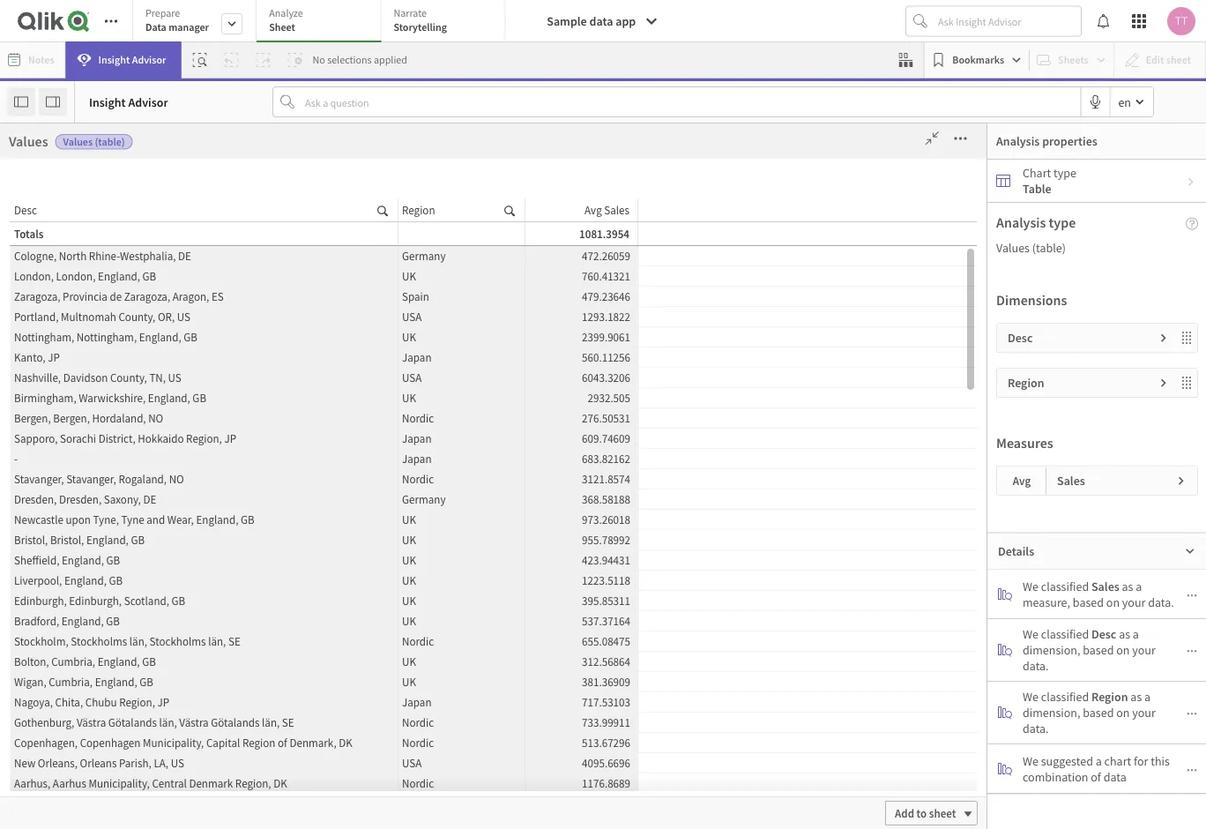 Task type: vqa. For each thing, say whether or not it's contained in the screenshot.
the "using"
yes



Task type: locate. For each thing, give the bounding box(es) containing it.
1 vertical spatial of
[[1091, 769, 1101, 785]]

path menu item
[[91, 334, 265, 370]]

2 nordic from the top
[[402, 471, 434, 486]]

on inside the as a measure, based on your data.
[[1107, 594, 1120, 610]]

2 analyze image from the top
[[998, 643, 1012, 657]]

type inside chart type table
[[1054, 165, 1077, 181]]

to inside you have made changes to this chart. insights can learn from these changes. learn
[[436, 707, 446, 723]]

1 vertical spatial data.
[[1023, 658, 1049, 674]]

Ask a question text field
[[302, 88, 1081, 116]]

1 uk from the top
[[402, 269, 416, 283]]

analysis down 'table'
[[997, 213, 1046, 231]]

move image for desc
[[1180, 331, 1198, 345]]

1 product from the top
[[100, 379, 141, 395]]

0 vertical spatial number
[[147, 238, 189, 254]]

county, down zaragoza, provincia de zaragoza, aragon, es
[[119, 309, 156, 324]]

classified for desc
[[1041, 626, 1089, 642]]

sheet. for data
[[432, 595, 464, 611]]

can inside you have made changes to this chart. insights can learn from these changes. learn
[[353, 723, 371, 739]]

insights down the directly on the bottom left of page
[[348, 545, 388, 560]]

2 vertical spatial data.
[[1023, 721, 1049, 736]]

nordic down changes at the left bottom of page
[[402, 735, 434, 750]]

this inside we suggested a chart for this combination of data
[[1151, 753, 1170, 769]]

us right or,
[[177, 309, 190, 324]]

0 vertical spatial values (table)
[[63, 135, 125, 149]]

2399.9061
[[582, 329, 631, 344]]

län, up sales rep name menu item
[[208, 634, 226, 648]]

new down visualizations
[[816, 571, 838, 587]]

stockholm,
[[14, 634, 69, 648]]

rep left name
[[129, 661, 149, 677]]

as inside the as a measure, based on your data.
[[1122, 578, 1134, 594]]

and for wear,
[[147, 512, 165, 527]]

1 horizontal spatial values (table)
[[358, 422, 419, 435]]

and left build
[[865, 547, 885, 563]]

2932.505
[[588, 390, 631, 405]]

we classified sales
[[1023, 578, 1120, 594]]

product for product sub group
[[100, 449, 141, 465]]

0 horizontal spatial bristol,
[[14, 532, 48, 547]]

1 vertical spatial new
[[540, 521, 562, 537]]

0 vertical spatial germany
[[402, 248, 446, 263]]

product inside menu item
[[100, 414, 141, 430]]

1 as a dimension, based on your data. from the top
[[1023, 626, 1156, 674]]

sorachi
[[60, 431, 96, 445]]

479.23646
[[582, 289, 631, 303]]

name2
[[152, 732, 188, 747]]

can left 'learn'
[[353, 723, 371, 739]]

us right the tn,
[[168, 370, 182, 385]]

1 horizontal spatial and
[[865, 547, 885, 563]]

on up chart
[[1117, 705, 1130, 721]]

3 analyze image from the top
[[998, 762, 1012, 776]]

on for we classified sales
[[1107, 594, 1120, 610]]

data inside we suggested a chart for this combination of data
[[1104, 769, 1127, 785]]

1 germany from the top
[[402, 248, 446, 263]]

we inside we suggested a chart for this combination of data
[[1023, 753, 1039, 769]]

sales
[[604, 202, 630, 217], [316, 204, 344, 220], [1057, 473, 1086, 489], [1092, 578, 1120, 594], [100, 590, 127, 606], [100, 626, 127, 642], [100, 661, 127, 677], [100, 696, 127, 712], [100, 732, 127, 747], [100, 767, 127, 783]]

your up "generate"
[[325, 521, 348, 537]]

product for product line
[[100, 414, 141, 430]]

number for manager number
[[147, 238, 189, 254]]

japan for 683.82162
[[402, 451, 432, 466]]

us right la,
[[171, 755, 184, 770]]

edinburgh, down the liverpool, england, gb
[[69, 593, 122, 608]]

jp right hokkaido
[[224, 431, 236, 445]]

as a measure, based on your data.
[[1023, 578, 1175, 610]]

type for analysis type
[[1049, 213, 1076, 231]]

terry turtle image
[[1168, 7, 1196, 35]]

nordic for 1176.8689
[[402, 776, 434, 790]]

wigan, cumbria, england, gb
[[14, 674, 153, 689]]

sales rep name3 button
[[91, 767, 230, 783]]

england, down order number "button" on the top
[[139, 329, 181, 344]]

1 vertical spatial as a dimension, based on your data.
[[1023, 689, 1156, 736]]

1 dimension, from the top
[[1023, 642, 1081, 658]]

menu containing manager number
[[91, 193, 265, 828]]

1 vertical spatial can
[[353, 723, 371, 739]]

rep left la,
[[129, 767, 149, 783]]

choose an option below to get started adding to this sheet... application
[[0, 0, 1207, 829]]

qlik
[[447, 521, 467, 537]]

(table) down insight advisor 'dropdown button'
[[95, 135, 125, 149]]

selections tool image
[[899, 53, 913, 67]]

0 vertical spatial .
[[658, 545, 661, 560]]

4095.6696
[[582, 755, 631, 770]]

analyze image
[[998, 587, 1012, 601], [998, 643, 1012, 657], [998, 762, 1012, 776]]

and
[[147, 512, 165, 527], [865, 547, 885, 563]]

manager number button
[[91, 238, 230, 254]]

0 horizontal spatial can
[[353, 723, 371, 739]]

a inside the as a measure, based on your data.
[[1136, 578, 1142, 594]]

nordic down save
[[402, 634, 434, 648]]

close image
[[589, 692, 599, 703]]

have
[[331, 707, 356, 723]]

1 vertical spatial germany
[[402, 492, 446, 506]]

3 uk from the top
[[402, 390, 416, 405]]

london, down north
[[56, 269, 96, 283]]

usa
[[402, 309, 422, 324], [402, 370, 422, 385], [402, 755, 422, 770]]

small image
[[1186, 176, 1197, 187], [1159, 332, 1169, 343], [1159, 377, 1169, 388], [1187, 708, 1198, 719]]

2 stavanger, from the left
[[66, 471, 116, 486]]

a inside we suggested a chart for this combination of data
[[1096, 753, 1102, 769]]

2 fields button from the left
[[2, 123, 90, 179]]

chita,
[[55, 695, 83, 709]]

values
[[9, 132, 48, 150], [63, 135, 93, 149], [997, 240, 1030, 256], [358, 422, 387, 435]]

sample
[[547, 13, 587, 29]]

explore inside explore your data directly or let qlik generate insights for you with
[[284, 521, 323, 537]]

3121.8574
[[582, 471, 631, 486]]

1 vertical spatial us
[[168, 370, 182, 385]]

for inside we suggested a chart for this combination of data
[[1134, 753, 1149, 769]]

more image down "bookmarks" 'button' in the top of the page
[[947, 130, 975, 147]]

sales up new orleans, orleans parish, la, us
[[100, 732, 127, 747]]

1 vertical spatial move image
[[1180, 376, 1198, 390]]

values (table) up explore the data
[[358, 422, 419, 435]]

2 vertical spatial as
[[1131, 689, 1142, 705]]

1 vertical spatial the
[[619, 521, 636, 537]]

rep inside menu item
[[129, 767, 149, 783]]

rep for name3
[[129, 767, 149, 783]]

1 vertical spatial se
[[282, 715, 294, 729]]

1 vertical spatial avg
[[1013, 473, 1031, 488]]

4 product from the top
[[100, 485, 141, 501]]

2 germany from the top
[[402, 492, 446, 506]]

2 horizontal spatial region,
[[235, 776, 271, 790]]

0 vertical spatial can
[[590, 571, 609, 587]]

1 vertical spatial cumbria,
[[49, 674, 93, 689]]

1 horizontal spatial västra
[[179, 715, 209, 729]]

se left you on the left of the page
[[282, 715, 294, 729]]

1 move image from the top
[[1180, 331, 1198, 345]]

1 bristol, from the left
[[14, 532, 48, 547]]

germany for 472.26059
[[402, 248, 446, 263]]

uk
[[402, 269, 416, 283], [402, 329, 416, 344], [402, 390, 416, 405], [402, 512, 416, 527], [402, 532, 416, 547], [402, 553, 416, 567], [402, 573, 416, 587], [402, 593, 416, 608], [402, 613, 416, 628], [402, 654, 416, 669], [402, 674, 416, 689]]

region up chart
[[1092, 689, 1129, 705]]

0 horizontal spatial edinburgh,
[[14, 593, 67, 608]]

5 uk from the top
[[402, 532, 416, 547]]

kanto, jp
[[14, 350, 60, 364]]

path button
[[91, 344, 230, 359]]

new orleans, orleans parish, la, us
[[14, 755, 184, 770]]

a right we classified sales
[[1136, 578, 1142, 594]]

data. inside the as a measure, based on your data.
[[1149, 594, 1175, 610]]

orleans,
[[38, 755, 78, 770]]

your for we classified desc
[[1133, 642, 1156, 658]]

and inside to start creating visualizations and build your new sheet.
[[865, 547, 885, 563]]

edinburgh,
[[14, 593, 67, 608], [69, 593, 122, 608]]

edinburgh, down "liverpool,"
[[14, 593, 67, 608]]

sheet. for analytics
[[840, 571, 872, 587]]

number inside "menu item"
[[132, 308, 174, 324]]

1 rep from the top
[[129, 661, 149, 677]]

. for data
[[409, 568, 412, 584]]

1 horizontal spatial zaragoza,
[[124, 289, 170, 303]]

of left denmark,
[[278, 735, 287, 750]]

based for desc
[[1083, 642, 1114, 658]]

2 vertical spatial region,
[[235, 776, 271, 790]]

dimensions
[[997, 291, 1068, 309]]

chart type table
[[1023, 165, 1077, 197]]

gb up edinburgh, edinburgh, scotland, gb on the left
[[109, 573, 123, 587]]

analyze image for dimension,
[[998, 643, 1012, 657]]

3 we from the top
[[1023, 689, 1039, 705]]

aragon,
[[173, 289, 209, 303]]

sales rep name1 button
[[91, 696, 230, 712]]

rep for name1
[[129, 696, 149, 712]]

sales down copenhagen
[[100, 767, 127, 783]]

. left any
[[658, 545, 661, 560]]

new right create
[[810, 485, 836, 503]]

1 stavanger, from the left
[[14, 471, 64, 486]]

region, right hokkaido
[[186, 431, 222, 445]]

0 vertical spatial municipality,
[[143, 735, 204, 750]]

uk for 955.78992
[[402, 532, 416, 547]]

cologne,
[[14, 248, 57, 263]]

menu
[[91, 193, 265, 828]]

dimension, for we classified region
[[1023, 705, 1081, 721]]

we for we classified region
[[1023, 689, 1039, 705]]

use
[[754, 521, 776, 537]]

analysis
[[997, 133, 1040, 149], [997, 213, 1046, 231]]

get
[[579, 282, 607, 309]]

stavanger, down -
[[14, 471, 64, 486]]

2 vertical spatial based
[[1083, 705, 1114, 721]]

uk for 395.85311
[[402, 593, 416, 608]]

sales down wigan, cumbria, england, gb
[[100, 696, 127, 712]]

we down measure,
[[1023, 626, 1039, 642]]

dresden, up upon
[[59, 492, 102, 506]]

copenhagen,
[[14, 735, 78, 750]]

region up measures
[[1008, 375, 1045, 391]]

6 uk from the top
[[402, 553, 416, 567]]

type right chart
[[1054, 165, 1077, 181]]

analysis for analysis type
[[997, 213, 1046, 231]]

sheet. down visualizations
[[840, 571, 872, 587]]

2 move image from the top
[[1180, 376, 1198, 390]]

2 search image from the left
[[504, 202, 515, 218]]

bristol, up the sheffield,
[[14, 532, 48, 547]]

for right chart
[[1134, 753, 1149, 769]]

tab list
[[132, 0, 506, 44]]

sheet. inside the . save any insights you discover to this sheet.
[[432, 595, 464, 611]]

8 uk from the top
[[402, 593, 416, 608]]

0 horizontal spatial search image
[[377, 202, 388, 218]]

your for we classified sales
[[1123, 594, 1146, 610]]

master items
[[18, 213, 74, 227]]

this inside the . any found insights can be saved to this sheet.
[[673, 571, 692, 587]]

product group menu item
[[91, 370, 265, 405]]

newcastle
[[14, 512, 63, 527]]

stockholms up bolton, cumbria, england, gb
[[71, 634, 127, 648]]

0 horizontal spatial nottingham,
[[14, 329, 74, 344]]

chart
[[1105, 753, 1132, 769]]

gb
[[143, 269, 156, 283], [184, 329, 198, 344], [193, 390, 206, 405], [241, 512, 255, 527], [131, 532, 145, 547], [106, 553, 120, 567], [109, 573, 123, 587], [172, 593, 185, 608], [106, 613, 120, 628], [142, 654, 156, 669], [140, 674, 153, 689]]

2 london, from the left
[[56, 269, 96, 283]]

1 horizontal spatial of
[[1091, 769, 1101, 785]]

learn link
[[559, 747, 599, 765]]

uk for 2932.505
[[402, 390, 416, 405]]

1 vertical spatial classified
[[1041, 626, 1089, 642]]

we left suggested
[[1023, 753, 1039, 769]]

region,
[[186, 431, 222, 445], [119, 695, 155, 709], [235, 776, 271, 790]]

jp
[[48, 350, 60, 364], [224, 431, 236, 445], [157, 695, 169, 709]]

directly
[[376, 521, 415, 537]]

en button
[[1111, 87, 1154, 116]]

1 analysis from the top
[[997, 133, 1040, 149]]

0 vertical spatial new
[[810, 485, 836, 503]]

to inside the . any found insights can be saved to this sheet.
[[659, 571, 670, 587]]

1 master items button from the left
[[0, 181, 90, 236]]

9 uk from the top
[[402, 613, 416, 628]]

2 rep from the top
[[129, 696, 149, 712]]

2 vertical spatial on
[[1117, 705, 1130, 721]]

adding
[[678, 282, 739, 309]]

4 uk from the top
[[402, 512, 416, 527]]

1 vertical spatial no
[[169, 471, 184, 486]]

1 japan from the top
[[402, 350, 432, 364]]

nordic up or
[[402, 471, 434, 486]]

stavanger, up dresden, dresden, saxony, de
[[66, 471, 116, 486]]

germany up an
[[402, 248, 446, 263]]

aarhus,
[[14, 776, 51, 790]]

götalands up sales rep name2
[[108, 715, 157, 729]]

1 vertical spatial based
[[1083, 642, 1114, 658]]

1 vertical spatial region,
[[119, 695, 155, 709]]

product type button
[[91, 485, 230, 501]]

menu inside choose an option below to get started adding to this sheet... application
[[91, 193, 265, 828]]

3 nordic from the top
[[402, 634, 434, 648]]

move image
[[1180, 331, 1198, 345], [1180, 376, 1198, 390]]

municipality, for central
[[89, 776, 150, 790]]

data. for we classified region
[[1023, 721, 1049, 736]]

sales inside sales rep name2 "menu item"
[[100, 732, 127, 747]]

margin
[[100, 273, 135, 289]]

this left chart.
[[449, 707, 468, 723]]

classified up we classified desc
[[1041, 578, 1089, 594]]

values (table)
[[63, 135, 125, 149], [997, 240, 1066, 256], [358, 422, 419, 435]]

edit
[[808, 522, 828, 537]]

2 vertical spatial new
[[816, 571, 838, 587]]

0 vertical spatial dimension,
[[1023, 642, 1081, 658]]

1 bergen, from the left
[[14, 411, 51, 425]]

1 horizontal spatial götalands
[[211, 715, 260, 729]]

2 horizontal spatial values (table)
[[997, 240, 1066, 256]]

västra down the nagoya, chita, chubu region, jp
[[77, 715, 106, 729]]

desc down dimensions
[[1008, 330, 1033, 346]]

data left the directly on the bottom left of page
[[351, 521, 374, 537]]

1 horizontal spatial jp
[[157, 695, 169, 709]]

analyze image inside we suggested a chart for this combination of data button
[[998, 762, 1012, 776]]

0 horizontal spatial bergen,
[[14, 411, 51, 425]]

. press space to sort on this column. element
[[638, 198, 977, 222]]

type down 'table'
[[1049, 213, 1076, 231]]

qty
[[129, 626, 148, 642]]

insights inside the . any found insights can be saved to this sheet.
[[548, 571, 588, 587]]

0 horizontal spatial explore
[[284, 521, 323, 537]]

395.85311
[[582, 593, 631, 608]]

based for region
[[1083, 705, 1114, 721]]

search image
[[377, 202, 388, 218], [504, 202, 515, 218]]

0 horizontal spatial de
[[143, 492, 156, 506]]

analyze image left combination
[[998, 762, 1012, 776]]

2 zaragoza, from the left
[[124, 289, 170, 303]]

your right we classified region
[[1133, 705, 1156, 721]]

0 vertical spatial explore
[[326, 485, 372, 503]]

name1
[[152, 696, 188, 712]]

2 classified from the top
[[1041, 626, 1089, 642]]

0 horizontal spatial no
[[148, 411, 163, 425]]

1 vertical spatial type
[[1049, 213, 1076, 231]]

on down the as a measure, based on your data.
[[1117, 642, 1130, 658]]

1 classified from the top
[[1041, 578, 1089, 594]]

0 horizontal spatial västra
[[77, 715, 106, 729]]

0 vertical spatial based
[[1073, 594, 1104, 610]]

2 usa from the top
[[402, 370, 422, 385]]

product line button
[[91, 414, 230, 430]]

portland, multnomah county, or, us
[[14, 309, 190, 324]]

hide assets image
[[14, 95, 28, 109]]

dresden, up newcastle
[[14, 492, 57, 506]]

1 dresden, from the left
[[14, 492, 57, 506]]

ask
[[556, 546, 573, 561]]

1 horizontal spatial bergen,
[[53, 411, 90, 425]]

denmark,
[[290, 735, 337, 750]]

more image
[[947, 130, 975, 147], [571, 416, 599, 434]]

(table) up explore the data
[[389, 422, 419, 435]]

as a dimension, based on your data. up we classified region
[[1023, 626, 1156, 674]]

promised delivery date menu item
[[91, 511, 265, 546]]

municipality, up la,
[[143, 735, 204, 750]]

stavanger, stavanger, rogaland, no
[[14, 471, 184, 486]]

small image
[[1177, 475, 1187, 486], [1185, 546, 1196, 557], [1187, 590, 1198, 601], [1187, 646, 1198, 657], [1187, 764, 1198, 775]]

nashville,
[[14, 370, 61, 385]]

analyze image
[[998, 706, 1012, 720]]

date
[[196, 520, 220, 536]]

product for product group
[[100, 379, 141, 395]]

tyne,
[[93, 512, 119, 527]]

we down details
[[1023, 578, 1039, 594]]

analysis for analysis properties
[[997, 133, 1040, 149]]

and for build
[[865, 547, 885, 563]]

insight inside 'dropdown button'
[[98, 53, 130, 67]]

de up margin menu item
[[178, 248, 191, 263]]

423.94431
[[582, 553, 631, 567]]

sales rep name button
[[91, 661, 230, 677]]

1 vertical spatial as
[[1119, 626, 1131, 642]]

. for question?
[[658, 545, 661, 560]]

10 uk from the top
[[402, 654, 416, 669]]

number for order number
[[132, 308, 174, 324]]

2 product from the top
[[100, 414, 141, 430]]

11 uk from the top
[[402, 674, 416, 689]]

2 as a dimension, based on your data. from the top
[[1023, 689, 1156, 736]]

no right type
[[169, 471, 184, 486]]

4 nordic from the top
[[402, 715, 434, 729]]

can left be
[[590, 571, 609, 587]]

values (table) up items
[[63, 135, 125, 149]]

tn,
[[149, 370, 166, 385]]

this right chart
[[1151, 753, 1170, 769]]

nordic
[[402, 411, 434, 425], [402, 471, 434, 486], [402, 634, 434, 648], [402, 715, 434, 729], [402, 735, 434, 750], [402, 776, 434, 790]]

0 vertical spatial you
[[407, 545, 426, 560]]

1 zaragoza, from the left
[[14, 289, 60, 303]]

312.56864
[[582, 654, 631, 669]]

sales rep name1 menu item
[[91, 687, 265, 722]]

region up an
[[402, 202, 435, 217]]

sheet. inside to start creating visualizations and build your new sheet.
[[840, 571, 872, 587]]

have a question?
[[552, 485, 655, 503]]

uk for 973.26018
[[402, 512, 416, 527]]

uk for 312.56864
[[402, 654, 416, 669]]

on up we classified desc
[[1107, 594, 1120, 610]]

analysis type
[[997, 213, 1076, 231]]

data. for we classified sales
[[1149, 594, 1175, 610]]

sales rep name menu item
[[91, 652, 265, 687]]

3 product from the top
[[100, 449, 141, 465]]

3 classified from the top
[[1041, 689, 1089, 705]]

0 horizontal spatial avg
[[585, 202, 602, 217]]

se up sales rep name menu item
[[228, 634, 241, 648]]

1 horizontal spatial edinburgh,
[[69, 593, 122, 608]]

as for sales
[[1122, 578, 1134, 594]]

your down visualizations
[[790, 571, 813, 587]]

zaragoza, up order number
[[124, 289, 170, 303]]

chart
[[1023, 165, 1052, 181]]

0 horizontal spatial more image
[[571, 416, 599, 434]]

bergen, bergen, hordaland, no
[[14, 411, 163, 425]]

2 horizontal spatial (table)
[[1033, 240, 1066, 256]]

2 uk from the top
[[402, 329, 416, 344]]

sales down the analysis
[[316, 204, 344, 220]]

2 horizontal spatial sheet.
[[840, 571, 872, 587]]

build
[[887, 547, 914, 563]]

. inside the . save any insights you discover to this sheet.
[[409, 568, 412, 584]]

0 vertical spatial of
[[278, 735, 287, 750]]

insight advisor inside 'dropdown button'
[[98, 53, 166, 67]]

1 horizontal spatial se
[[282, 715, 294, 729]]

0 horizontal spatial zaragoza,
[[14, 289, 60, 303]]

0 vertical spatial analysis
[[997, 133, 1040, 149]]

1 horizontal spatial can
[[590, 571, 609, 587]]

order number
[[100, 308, 174, 324]]

0 vertical spatial more image
[[947, 130, 975, 147]]

1 vertical spatial on
[[1117, 642, 1130, 658]]

product line menu item
[[91, 405, 265, 440]]

6 nordic from the top
[[402, 776, 434, 790]]

rogaland,
[[119, 471, 167, 486]]

nottingham, down portland, multnomah county, or, us at the left top
[[77, 329, 137, 344]]

avg inside avg "button"
[[1013, 473, 1031, 488]]

1 horizontal spatial region,
[[186, 431, 222, 445]]

this
[[766, 282, 799, 309], [673, 571, 692, 587], [411, 595, 430, 611], [449, 707, 468, 723], [1151, 753, 1170, 769]]

saved
[[627, 571, 657, 587]]

1 vertical spatial usa
[[402, 370, 422, 385]]

sheet. up 537.37164
[[588, 595, 619, 611]]

2 dimension, from the top
[[1023, 705, 1081, 721]]

1 horizontal spatial explore
[[326, 485, 372, 503]]

. inside the . any found insights can be saved to this sheet.
[[658, 545, 661, 560]]

1 vertical spatial insight advisor
[[89, 94, 168, 110]]

analytics
[[839, 485, 893, 503]]

5 nordic from the top
[[402, 735, 434, 750]]

birmingham,
[[14, 390, 76, 405]]

insights down "generate"
[[288, 595, 328, 611]]

avg down measures
[[1013, 473, 1031, 488]]

group down hokkaido
[[166, 449, 198, 465]]

0 horizontal spatial se
[[228, 634, 241, 648]]

1 vertical spatial (table)
[[1033, 240, 1066, 256]]

search image up choose
[[377, 202, 388, 218]]

germany for 368.58188
[[402, 492, 446, 506]]

sales up sales qty
[[100, 590, 127, 606]]

1 horizontal spatial de
[[178, 248, 191, 263]]

or
[[418, 521, 429, 537]]

0 horizontal spatial you
[[330, 595, 349, 611]]

0 vertical spatial move image
[[1180, 331, 1198, 345]]

0 vertical spatial and
[[147, 512, 165, 527]]

1 analyze image from the top
[[998, 587, 1012, 601]]

as right we classified region
[[1131, 689, 1142, 705]]

manager number
[[100, 238, 189, 254]]

values up fields
[[9, 132, 48, 150]]

capital
[[206, 735, 240, 750]]

2 japan from the top
[[402, 431, 432, 445]]

0 vertical spatial on
[[1107, 594, 1120, 610]]

chart.
[[470, 707, 501, 723]]

number inside menu item
[[147, 238, 189, 254]]

sales rep name2 menu item
[[91, 722, 265, 758]]

0 horizontal spatial dresden,
[[14, 492, 57, 506]]

4 japan from the top
[[402, 695, 432, 709]]

1 nordic from the top
[[402, 411, 434, 425]]

4 we from the top
[[1023, 753, 1039, 769]]

7 uk from the top
[[402, 573, 416, 587]]

0 vertical spatial cumbria,
[[51, 654, 95, 669]]

mutual
[[788, 422, 819, 435]]

1 horizontal spatial nottingham,
[[77, 329, 137, 344]]

explore up "generate"
[[284, 521, 323, 537]]

bristol,
[[14, 532, 48, 547], [50, 532, 84, 547]]

0 vertical spatial insight advisor
[[98, 53, 166, 67]]

product for product type
[[100, 485, 141, 501]]

1 vertical spatial .
[[409, 568, 412, 584]]

2 bergen, from the left
[[53, 411, 90, 425]]

rep for name2
[[129, 732, 149, 747]]

sales left qty
[[100, 626, 127, 642]]

based inside the as a measure, based on your data.
[[1073, 594, 1104, 610]]

2 västra from the left
[[179, 715, 209, 729]]

grid
[[10, 198, 977, 829]]

product line
[[100, 414, 165, 430]]

1 götalands from the left
[[108, 715, 157, 729]]

nordic right 'learn'
[[402, 715, 434, 729]]

county, for multnomah
[[119, 309, 156, 324]]

japan for 560.11256
[[402, 350, 432, 364]]

tab list containing prepare
[[132, 0, 506, 44]]

your for we classified region
[[1133, 705, 1156, 721]]

3 japan from the top
[[402, 451, 432, 466]]

in
[[607, 521, 617, 537]]

explore
[[326, 485, 372, 503], [284, 521, 323, 537]]

grid inside choose an option below to get started adding to this sheet... application
[[10, 198, 977, 829]]

2 analysis from the top
[[997, 213, 1046, 231]]

no
[[148, 411, 163, 425], [169, 471, 184, 486]]

this inside you have made changes to this chart. insights can learn from these changes. learn
[[449, 707, 468, 723]]

totals
[[14, 226, 43, 241]]

uk for 423.94431
[[402, 553, 416, 567]]

0 horizontal spatial (table)
[[95, 135, 125, 149]]

denmark
[[189, 776, 233, 790]]

deselect field image
[[626, 206, 637, 217]]

your inside the as a measure, based on your data.
[[1123, 594, 1146, 610]]

find
[[515, 521, 537, 537]]

dimension, down measure,
[[1023, 642, 1081, 658]]

margin menu item
[[91, 264, 265, 299]]

1 vertical spatial and
[[865, 547, 885, 563]]

3 rep from the top
[[129, 732, 149, 747]]

rep
[[129, 661, 149, 677], [129, 696, 149, 712], [129, 732, 149, 747], [129, 767, 149, 783]]

en
[[1119, 94, 1132, 110]]

1 usa from the top
[[402, 309, 422, 324]]

rep inside "menu item"
[[129, 732, 149, 747]]

0 vertical spatial avg
[[585, 202, 602, 217]]

we for we suggested a chart for this combination of data
[[1023, 753, 1039, 769]]

region, right denmark
[[235, 776, 271, 790]]

grid containing desc
[[10, 198, 977, 829]]

insight advisor down data
[[98, 53, 166, 67]]

1 vertical spatial jp
[[224, 431, 236, 445]]

2 we from the top
[[1023, 626, 1039, 642]]

0 vertical spatial region,
[[186, 431, 222, 445]]

dk right denmark
[[274, 776, 287, 790]]

3 usa from the top
[[402, 755, 422, 770]]

4 rep from the top
[[129, 767, 149, 783]]

0 vertical spatial jp
[[48, 350, 60, 364]]

1 we from the top
[[1023, 578, 1039, 594]]

bookmarks
[[953, 53, 1005, 67]]

0 vertical spatial as a dimension, based on your data.
[[1023, 626, 1156, 674]]

municipality, for capital
[[143, 735, 204, 750]]

0 vertical spatial county,
[[119, 309, 156, 324]]



Task type: describe. For each thing, give the bounding box(es) containing it.
name3
[[152, 767, 188, 783]]

1 horizontal spatial the
[[619, 521, 636, 537]]

gothenburg, västra götalands län, västra götalands län, se
[[14, 715, 294, 729]]

la,
[[154, 755, 168, 770]]

option
[[436, 282, 494, 309]]

fields
[[32, 156, 59, 170]]

type
[[143, 485, 168, 501]]

as a dimension, based on your data. for region
[[1023, 689, 1156, 736]]

new for find
[[540, 521, 562, 537]]

promised delivery date
[[100, 520, 220, 536]]

1 vertical spatial more image
[[571, 416, 599, 434]]

insights
[[310, 723, 350, 739]]

us for portland, multnomah county, or, us
[[177, 309, 190, 324]]

1 vertical spatial values (table)
[[997, 240, 1066, 256]]

gb down newcastle upon tyne, tyne and wear, england, gb
[[131, 532, 145, 547]]

1 vertical spatial de
[[143, 492, 156, 506]]

promised delivery date button
[[91, 520, 230, 536]]

small image inside we suggested a chart for this combination of data button
[[1187, 764, 1198, 775]]

cancel
[[922, 144, 958, 160]]

data left using
[[638, 521, 662, 537]]

cumbria, for bolton,
[[51, 654, 95, 669]]

spain
[[402, 289, 429, 303]]

2 horizontal spatial jp
[[224, 431, 236, 445]]

let
[[431, 521, 444, 537]]

discover
[[352, 595, 395, 611]]

desc up 'totals'
[[14, 202, 37, 217]]

län, up name2
[[159, 715, 177, 729]]

as for desc
[[1119, 626, 1131, 642]]

2 dresden, from the left
[[59, 492, 102, 506]]

changes
[[391, 707, 433, 723]]

nordic for 3121.8574
[[402, 471, 434, 486]]

sales inside sales rep name menu item
[[100, 661, 127, 677]]

0 horizontal spatial region,
[[119, 695, 155, 709]]

usa for 4095.6696
[[402, 755, 422, 770]]

wigan,
[[14, 674, 46, 689]]

england, down the tn,
[[148, 390, 190, 405]]

gb down qty
[[142, 654, 156, 669]]

product group
[[100, 379, 175, 395]]

1 search image from the left
[[377, 202, 388, 218]]

region right capital
[[242, 735, 276, 750]]

717.53103
[[582, 695, 631, 709]]

sheet...
[[803, 282, 867, 309]]

nordic for 733.99911
[[402, 715, 434, 729]]

made
[[359, 707, 388, 723]]

you inside explore your data directly or let qlik generate insights for you with
[[407, 545, 426, 560]]

sales rep name2
[[100, 732, 188, 747]]

gb up product line "button"
[[193, 390, 206, 405]]

bolton, cumbria, england, gb
[[14, 654, 156, 669]]

table image
[[997, 174, 1011, 188]]

a right have
[[585, 485, 593, 503]]

you inside the . save any insights you discover to this sheet.
[[330, 595, 349, 611]]

new for create
[[810, 485, 836, 503]]

move image for region
[[1180, 376, 1198, 390]]

0 horizontal spatial the
[[375, 485, 395, 503]]

england, up zaragoza, provincia de zaragoza, aragon, es
[[98, 269, 140, 283]]

to inside the . save any insights you discover to this sheet.
[[398, 595, 408, 611]]

advisor down insight advisor 'dropdown button'
[[128, 94, 168, 110]]

609.74609
[[582, 431, 631, 445]]

368.58188
[[582, 492, 631, 506]]

1 horizontal spatial (table)
[[389, 422, 419, 435]]

advisor up be
[[611, 546, 647, 561]]

gb down order number "button" on the top
[[184, 329, 198, 344]]

0 vertical spatial dk
[[339, 735, 353, 750]]

for inside explore your data directly or let qlik generate insights for you with
[[390, 545, 405, 560]]

de
[[110, 289, 122, 303]]

sapporo, sorachi district, hokkaido region, jp
[[14, 431, 236, 445]]

desc down the as a measure, based on your data.
[[1092, 626, 1117, 642]]

0 vertical spatial de
[[178, 248, 191, 263]]

381.36909
[[582, 674, 631, 689]]

2 stockholms from the left
[[150, 634, 206, 648]]

1 västra from the left
[[77, 715, 106, 729]]

order number menu item
[[91, 299, 265, 334]]

sales up we classified desc
[[1092, 578, 1120, 594]]

sales rep name3 menu item
[[91, 758, 265, 793]]

your inside explore your data directly or let qlik generate insights for you with
[[325, 521, 348, 537]]

help image
[[1186, 217, 1199, 229]]

we for we classified sales
[[1023, 578, 1039, 594]]

below
[[498, 282, 552, 309]]

name
[[152, 661, 182, 677]]

2 nottingham, from the left
[[77, 329, 137, 344]]

sales inside sales qty menu item
[[100, 626, 127, 642]]

2 vertical spatial us
[[171, 755, 184, 770]]

advisor inside insight advisor 'dropdown button'
[[132, 53, 166, 67]]

explore the data
[[326, 485, 425, 503]]

product sub group menu item
[[91, 440, 265, 475]]

edinburgh, edinburgh, scotland, gb
[[14, 593, 185, 608]]

sales inside 'sales rep name3' menu item
[[100, 767, 127, 783]]

sapporo,
[[14, 431, 58, 445]]

avg for avg
[[1013, 473, 1031, 488]]

analyze image for measure,
[[998, 587, 1012, 601]]

smart search image
[[193, 53, 207, 67]]

you
[[310, 707, 329, 723]]

edit image
[[787, 521, 808, 537]]

england, up chubu
[[95, 674, 137, 689]]

england, down bristol, bristol, england, gb
[[62, 553, 104, 567]]

choose
[[339, 282, 405, 309]]

details
[[998, 543, 1035, 559]]

1081.3954
[[580, 226, 630, 241]]

wear,
[[167, 512, 194, 527]]

2 vertical spatial jp
[[157, 695, 169, 709]]

gb down edinburgh, edinburgh, scotland, gb on the left
[[106, 613, 120, 628]]

sales right avg "button"
[[1057, 473, 1086, 489]]

type for chart type table
[[1054, 165, 1077, 181]]

län, left you on the left of the page
[[262, 715, 280, 729]]

desc up below
[[499, 204, 524, 220]]

bradford, england, gb
[[14, 613, 120, 628]]

gb down westphalia,
[[143, 269, 156, 283]]

uk for 537.37164
[[402, 613, 416, 628]]

0 vertical spatial group
[[143, 379, 175, 395]]

insights inside explore your data directly or let qlik generate insights for you with
[[348, 545, 388, 560]]

new inside to start creating visualizations and build your new sheet.
[[816, 571, 838, 587]]

japan for 609.74609
[[402, 431, 432, 445]]

sheet. inside the . any found insights can be saved to this sheet.
[[588, 595, 619, 611]]

manager
[[169, 20, 209, 34]]

. any found insights can be saved to this sheet.
[[515, 545, 692, 611]]

insights left in
[[564, 521, 604, 537]]

rep for name
[[129, 661, 149, 677]]

liverpool,
[[14, 573, 62, 587]]

uk for 760.41321
[[402, 269, 416, 283]]

save
[[414, 568, 439, 584]]

can inside the . any found insights can be saved to this sheet.
[[590, 571, 609, 587]]

760.41321
[[582, 269, 631, 283]]

tyne
[[121, 512, 144, 527]]

1 stockholms from the left
[[71, 634, 127, 648]]

sales qty
[[100, 626, 148, 642]]

2 vertical spatial insight advisor
[[324, 569, 397, 584]]

avg button
[[997, 467, 1047, 495]]

explore for explore your data directly or let qlik generate insights for you with
[[284, 521, 323, 537]]

1 vertical spatial dk
[[274, 776, 287, 790]]

0 horizontal spatial of
[[278, 735, 287, 750]]

we classified desc
[[1023, 626, 1117, 642]]

newcastle upon tyne, tyne and wear, england, gb
[[14, 512, 255, 527]]

usa for 6043.3206
[[402, 370, 422, 385]]

dimension, for we classified desc
[[1023, 642, 1081, 658]]

auto-
[[280, 143, 312, 161]]

a for we classified desc
[[1133, 626, 1139, 642]]

sample data app button
[[536, 7, 670, 35]]

6043.3206
[[582, 370, 631, 385]]

2 edinburgh, from the left
[[69, 593, 122, 608]]

sales qty menu item
[[91, 616, 265, 652]]

of inside we suggested a chart for this combination of data
[[1091, 769, 1101, 785]]

gb right scotland,
[[172, 593, 185, 608]]

data inside explore your data directly or let qlik generate insights for you with
[[351, 521, 374, 537]]

explore for explore the data
[[326, 485, 372, 503]]

to inside to start creating visualizations and build your new sheet.
[[871, 521, 882, 537]]

choose an option below to get started adding to this sheet...
[[339, 282, 867, 309]]

Ask Insight Advisor text field
[[935, 7, 1081, 35]]

avg sales
[[585, 202, 630, 217]]

sub
[[143, 449, 163, 465]]

nagoya, chita, chubu region, jp
[[14, 695, 169, 709]]

england, down tyne,
[[86, 532, 129, 547]]

sales inside sales rep name1 menu item
[[100, 696, 127, 712]]

a for we classified sales
[[1136, 578, 1142, 594]]

exit full screen image
[[919, 130, 947, 147]]

1 edinburgh, from the left
[[14, 593, 67, 608]]

product sub group
[[100, 449, 198, 465]]

this left sheet...
[[766, 282, 799, 309]]

0 vertical spatial (table)
[[95, 135, 125, 149]]

saxony,
[[104, 492, 141, 506]]

uk for 381.36909
[[402, 674, 416, 689]]

data left "app" at the top right of the page
[[590, 13, 613, 29]]

sheffield, england, gb
[[14, 553, 120, 567]]

2 götalands from the left
[[211, 715, 260, 729]]

gothenburg,
[[14, 715, 74, 729]]

england, right wear,
[[196, 512, 238, 527]]

your inside to start creating visualizations and build your new sheet.
[[790, 571, 813, 587]]

on for we classified desc
[[1117, 642, 1130, 658]]

promised
[[100, 520, 149, 536]]

we suggested a chart for this combination of data
[[1023, 753, 1170, 785]]

scotland,
[[124, 593, 169, 608]]

classified for sales
[[1041, 578, 1089, 594]]

data. for we classified desc
[[1023, 658, 1049, 674]]

a for we classified region
[[1145, 689, 1151, 705]]

values down analysis type
[[997, 240, 1030, 256]]

auto-analysis
[[280, 143, 362, 161]]

data up or
[[398, 485, 425, 503]]

any
[[664, 545, 683, 560]]

683.82162
[[582, 451, 631, 466]]

region menu item
[[91, 546, 265, 581]]

nordic for 513.67296
[[402, 735, 434, 750]]

0 horizontal spatial jp
[[48, 350, 60, 364]]

we for we classified desc
[[1023, 626, 1039, 642]]

hide properties image
[[46, 95, 60, 109]]

region right deselect field image
[[683, 204, 719, 220]]

england, up edinburgh, edinburgh, scotland, gb on the left
[[64, 573, 107, 587]]

sales menu item
[[91, 581, 265, 616]]

generate
[[300, 545, 345, 560]]

cumbria, for wigan,
[[49, 674, 93, 689]]

no for bergen, bergen, hordaland, no
[[148, 411, 163, 425]]

0 horizontal spatial values (table)
[[63, 135, 125, 149]]

tab list inside choose an option below to get started adding to this sheet... application
[[132, 0, 506, 44]]

1 vertical spatial group
[[166, 449, 198, 465]]

uk for 1223.5118
[[402, 573, 416, 587]]

edit sheet
[[808, 522, 857, 537]]

england, down edinburgh, edinburgh, scotland, gb on the left
[[62, 613, 104, 628]]

Search assets text field
[[91, 125, 265, 157]]

nordic for 655.08475
[[402, 634, 434, 648]]

län, up sales rep name
[[129, 634, 147, 648]]

2 bristol, from the left
[[50, 532, 84, 547]]

england, down stockholm, stockholms län, stockholms län, se
[[98, 654, 140, 669]]

1 london, from the left
[[14, 269, 54, 283]]

warwickshire,
[[79, 390, 146, 405]]

measures
[[997, 434, 1054, 452]]

classified for region
[[1041, 689, 1089, 705]]

uk for 2399.9061
[[402, 329, 416, 344]]

sheet
[[269, 20, 295, 34]]

started
[[611, 282, 674, 309]]

found
[[515, 571, 545, 587]]

values up items
[[63, 135, 93, 149]]

hokkaido
[[138, 431, 184, 445]]

. save any insights you discover to this sheet.
[[288, 568, 464, 611]]

1 fields button from the left
[[0, 123, 90, 179]]

county, for davidson
[[110, 370, 147, 385]]

gb up sales rep name1
[[140, 674, 153, 689]]

advisor up discover
[[360, 569, 397, 584]]

bookmarks button
[[928, 46, 1026, 74]]

davidson
[[63, 370, 108, 385]]

creating
[[748, 547, 790, 563]]

parish,
[[119, 755, 152, 770]]

us for nashville, davidson county, tn, us
[[168, 370, 182, 385]]

no for stavanger, stavanger, rogaland, no
[[169, 471, 184, 486]]

as for region
[[1131, 689, 1142, 705]]

2 master items button from the left
[[2, 181, 90, 236]]

sales up 1081.3954
[[604, 202, 630, 217]]

gb right date
[[241, 512, 255, 527]]

manager number menu item
[[91, 228, 265, 264]]

japan for 717.53103
[[402, 695, 432, 709]]

product type menu item
[[91, 475, 265, 511]]

usa for 1293.1822
[[402, 309, 422, 324]]

on for we classified region
[[1117, 705, 1130, 721]]

gb down the promised
[[106, 553, 120, 567]]

based for sales
[[1073, 594, 1104, 610]]

as a dimension, based on your data. for desc
[[1023, 626, 1156, 674]]

1 nottingham, from the left
[[14, 329, 74, 344]]

values up explore the data
[[358, 422, 387, 435]]

have
[[552, 485, 582, 503]]

sales qty button
[[91, 626, 230, 642]]

1 horizontal spatial more image
[[947, 130, 975, 147]]

avg for avg sales
[[585, 202, 602, 217]]

sales inside menu item
[[100, 590, 127, 606]]

this inside the . save any insights you discover to this sheet.
[[411, 595, 430, 611]]

insights inside the . save any insights you discover to this sheet.
[[288, 595, 328, 611]]

nottingham, nottingham, england, gb
[[14, 329, 198, 344]]

nordic for 276.50531
[[402, 411, 434, 425]]

changes.
[[461, 723, 506, 739]]

region inside menu item
[[100, 555, 135, 571]]



